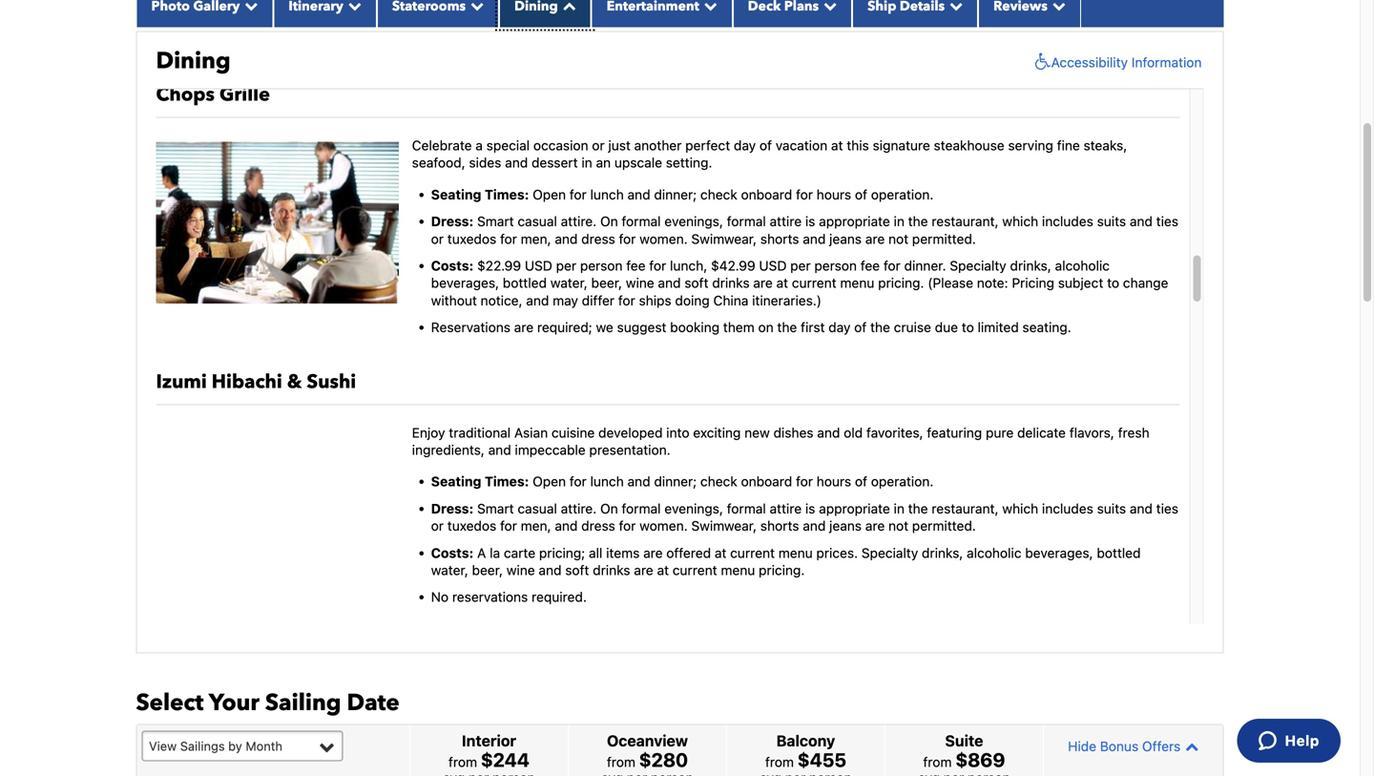 Task type: describe. For each thing, give the bounding box(es) containing it.
vacation
[[776, 138, 828, 153]]

$22.99
[[477, 258, 521, 274]]

asian
[[514, 425, 548, 440]]

1 chevron down image from the left
[[240, 0, 258, 12]]

from for $280
[[607, 754, 636, 770]]

and up $22.99 usd per person fee for lunch, $42.99 usd per person fee for dinner. specialty drinks, alcoholic beverages, bottled water, beer, wine and soft drinks are at current menu pricing. (please note: pricing subject to change without notice, and may differ for ships doing china itineraries.)
[[803, 231, 826, 247]]

just
[[609, 138, 631, 153]]

wine inside a la carte pricing; all items are offered at current menu prices. specialty drinks, alcoholic beverages, bottled water, beer, wine and soft drinks are at current menu pricing.
[[507, 562, 535, 578]]

2 fee from the left
[[861, 258, 880, 274]]

4 chevron down image from the left
[[1048, 0, 1066, 12]]

differ
[[582, 293, 615, 308]]

from $869
[[924, 748, 1006, 771]]

chops
[[156, 82, 215, 108]]

lunch,
[[670, 258, 708, 274]]

a
[[477, 545, 486, 561]]

are up $22.99 usd per person fee for lunch, $42.99 usd per person fee for dinner. specialty drinks, alcoholic beverages, bottled water, beer, wine and soft drinks are at current menu pricing. (please note: pricing subject to change without notice, and may differ for ships doing china itineraries.)
[[866, 231, 885, 247]]

1 per from the left
[[556, 258, 577, 274]]

attire. for chops grille
[[561, 213, 597, 229]]

fresh
[[1119, 425, 1150, 440]]

soft inside a la carte pricing; all items are offered at current menu prices. specialty drinks, alcoholic beverages, bottled water, beer, wine and soft drinks are at current menu pricing.
[[565, 562, 589, 578]]

restaurant, for chops grille
[[932, 213, 999, 229]]

seating for izumi hibachi & sushi
[[431, 474, 482, 489]]

of inside celebrate a special occasion or just another perfect day of vacation at this signature steakhouse serving fine steaks, seafood, sides and dessert in an upscale setting.
[[760, 138, 772, 153]]

dining
[[156, 45, 231, 77]]

pure
[[986, 425, 1014, 440]]

the left cruise
[[871, 319, 891, 335]]

sides
[[469, 155, 502, 171]]

hours for chops grille
[[817, 187, 852, 202]]

pricing. inside $22.99 usd per person fee for lunch, $42.99 usd per person fee for dinner. specialty drinks, alcoholic beverages, bottled water, beer, wine and soft drinks are at current menu pricing. (please note: pricing subject to change without notice, and may differ for ships doing china itineraries.)
[[878, 275, 924, 291]]

1 vertical spatial day
[[829, 319, 851, 335]]

drinks, inside $22.99 usd per person fee for lunch, $42.99 usd per person fee for dinner. specialty drinks, alcoholic beverages, bottled water, beer, wine and soft drinks are at current menu pricing. (please note: pricing subject to change without notice, and may differ for ships doing china itineraries.)
[[1010, 258, 1052, 274]]

beer, inside $22.99 usd per person fee for lunch, $42.99 usd per person fee for dinner. specialty drinks, alcoholic beverages, bottled water, beer, wine and soft drinks are at current menu pricing. (please note: pricing subject to change without notice, and may differ for ships doing china itineraries.)
[[592, 275, 622, 291]]

ties for chops grille
[[1157, 213, 1179, 229]]

hide
[[1068, 738, 1097, 754]]

serving
[[1009, 138, 1054, 153]]

enjoy traditional asian cuisine developed into exciting new dishes and old favorites, featuring pure delicate flavors, fresh ingredients, and impeccable presentation.
[[412, 425, 1150, 458]]

$22.99 usd per person fee for lunch, $42.99 usd per person fee for dinner. specialty drinks, alcoholic beverages, bottled water, beer, wine and soft drinks are at current menu pricing. (please note: pricing subject to change without notice, and may differ for ships doing china itineraries.)
[[431, 258, 1169, 308]]

check for izumi hibachi & sushi
[[701, 474, 738, 489]]

new
[[745, 425, 770, 440]]

celebrate a special occasion or just another perfect day of vacation at this signature steakhouse serving fine steaks, seafood, sides and dessert in an upscale setting.
[[412, 138, 1128, 171]]

dinner; for izumi hibachi & sushi
[[654, 474, 697, 489]]

seafood,
[[412, 155, 466, 171]]

steaks,
[[1084, 138, 1128, 153]]

which for izumi hibachi & sushi
[[1003, 501, 1039, 516]]

all
[[589, 545, 603, 561]]

the right on
[[778, 319, 797, 335]]

and inside a la carte pricing; all items are offered at current menu prices. specialty drinks, alcoholic beverages, bottled water, beer, wine and soft drinks are at current menu pricing.
[[539, 562, 562, 578]]

old
[[844, 425, 863, 440]]

month
[[246, 739, 283, 753]]

onboard for izumi hibachi & sushi
[[741, 474, 793, 489]]

presentation.
[[589, 442, 671, 458]]

and up may
[[555, 231, 578, 247]]

suggest
[[617, 319, 667, 335]]

accessibility
[[1052, 54, 1128, 70]]

for down enjoy traditional asian cuisine developed into exciting new dishes and old favorites, featuring pure delicate flavors, fresh ingredients, and impeccable presentation.
[[796, 474, 813, 489]]

required.
[[532, 589, 587, 605]]

from for $244
[[449, 754, 477, 770]]

suits for chops grille
[[1097, 213, 1127, 229]]

into
[[667, 425, 690, 440]]

seating times: open for lunch and dinner; check onboard for hours of operation. for chops grille
[[431, 187, 934, 202]]

are down items
[[634, 562, 654, 578]]

perfect
[[686, 138, 731, 153]]

a
[[476, 138, 483, 153]]

from $244
[[449, 748, 530, 771]]

carte
[[504, 545, 536, 561]]

at down offered at the bottom of the page
[[657, 562, 669, 578]]

$280
[[639, 748, 688, 771]]

at right offered at the bottom of the page
[[715, 545, 727, 561]]

and down fresh
[[1130, 501, 1153, 516]]

and inside celebrate a special occasion or just another perfect day of vacation at this signature steakhouse serving fine steaks, seafood, sides and dessert in an upscale setting.
[[505, 155, 528, 171]]

no
[[431, 589, 449, 605]]

ships
[[639, 293, 672, 308]]

1 vertical spatial current
[[730, 545, 775, 561]]

specialty inside $22.99 usd per person fee for lunch, $42.99 usd per person fee for dinner. specialty drinks, alcoholic beverages, bottled water, beer, wine and soft drinks are at current menu pricing. (please note: pricing subject to change without notice, and may differ for ships doing china itineraries.)
[[950, 258, 1007, 274]]

are right items
[[644, 545, 663, 561]]

is for izumi hibachi & sushi
[[806, 501, 816, 516]]

items
[[606, 545, 640, 561]]

suite
[[945, 732, 984, 750]]

date
[[347, 687, 400, 719]]

chops grille
[[156, 82, 270, 108]]

$869
[[956, 748, 1006, 771]]

and down upscale at left
[[628, 187, 651, 202]]

men, for chops grille
[[521, 231, 551, 247]]

of down this
[[855, 187, 868, 202]]

upscale
[[615, 155, 663, 171]]

without
[[431, 293, 477, 308]]

occasion
[[534, 138, 589, 153]]

accessibility information
[[1052, 54, 1202, 70]]

1 vertical spatial to
[[962, 319, 974, 335]]

booking
[[670, 319, 720, 335]]

grille
[[220, 82, 270, 108]]

chevron up image inside hide bonus offers link
[[1181, 740, 1199, 753]]

due
[[935, 319, 958, 335]]

izumi hibachi & sushi
[[156, 369, 356, 395]]

for down the vacation
[[796, 187, 813, 202]]

featuring
[[927, 425, 983, 440]]

not for chops grille
[[889, 231, 909, 247]]

permitted. for chops grille
[[913, 231, 976, 247]]

pricing
[[1012, 275, 1055, 291]]

formal down upscale at left
[[622, 213, 661, 229]]

dress: for chops grille
[[431, 213, 474, 229]]

for left lunch,
[[650, 258, 667, 274]]

smart casual attire. on formal evenings, formal attire is appropriate in the restaurant, which includes suits and ties or tuxedos for men, and dress for women. swimwear, shorts and jeans are not permitted. for chops grille
[[431, 213, 1179, 247]]

attire for chops grille
[[770, 213, 802, 229]]

and up 'ships'
[[658, 275, 681, 291]]

soft inside $22.99 usd per person fee for lunch, $42.99 usd per person fee for dinner. specialty drinks, alcoholic beverages, bottled water, beer, wine and soft drinks are at current menu pricing. (please note: pricing subject to change without notice, and may differ for ships doing china itineraries.)
[[685, 275, 709, 291]]

are down favorites,
[[866, 518, 885, 534]]

times: for izumi hibachi & sushi
[[485, 474, 529, 489]]

bottled inside $22.99 usd per person fee for lunch, $42.99 usd per person fee for dinner. specialty drinks, alcoholic beverages, bottled water, beer, wine and soft drinks are at current menu pricing. (please note: pricing subject to change without notice, and may differ for ships doing china itineraries.)
[[503, 275, 547, 291]]

la
[[490, 545, 500, 561]]

on
[[759, 319, 774, 335]]

from for $869
[[924, 754, 952, 770]]

fine
[[1057, 138, 1080, 153]]

for down dessert
[[570, 187, 587, 202]]

tuxedos for chops grille
[[448, 231, 497, 247]]

1 person from the left
[[580, 258, 623, 274]]

smart for chops grille
[[477, 213, 514, 229]]

at inside celebrate a special occasion or just another perfect day of vacation at this signature steakhouse serving fine steaks, seafood, sides and dessert in an upscale setting.
[[831, 138, 843, 153]]

for up items
[[619, 518, 636, 534]]

jeans for izumi hibachi & sushi
[[830, 518, 862, 534]]

enjoy
[[412, 425, 445, 440]]

restaurant, for izumi hibachi & sushi
[[932, 501, 999, 516]]

first
[[801, 319, 825, 335]]

are inside $22.99 usd per person fee for lunch, $42.99 usd per person fee for dinner. specialty drinks, alcoholic beverages, bottled water, beer, wine and soft drinks are at current menu pricing. (please note: pricing subject to change without notice, and may differ for ships doing china itineraries.)
[[754, 275, 773, 291]]

tuxedos for izumi hibachi & sushi
[[448, 518, 497, 534]]

water, inside $22.99 usd per person fee for lunch, $42.99 usd per person fee for dinner. specialty drinks, alcoholic beverages, bottled water, beer, wine and soft drinks are at current menu pricing. (please note: pricing subject to change without notice, and may differ for ships doing china itineraries.)
[[551, 275, 588, 291]]

jeans for chops grille
[[830, 231, 862, 247]]

women. for izumi hibachi & sushi
[[640, 518, 688, 534]]

select your sailing date
[[136, 687, 400, 719]]

1 fee from the left
[[627, 258, 646, 274]]

sushi
[[307, 369, 356, 395]]

&
[[287, 369, 302, 395]]

information
[[1132, 54, 1202, 70]]

and up pricing;
[[555, 518, 578, 534]]

no reservations required.
[[431, 589, 587, 605]]

bottled inside a la carte pricing; all items are offered at current menu prices. specialty drinks, alcoholic beverages, bottled water, beer, wine and soft drinks are at current menu pricing.
[[1097, 545, 1141, 561]]

at inside $22.99 usd per person fee for lunch, $42.99 usd per person fee for dinner. specialty drinks, alcoholic beverages, bottled water, beer, wine and soft drinks are at current menu pricing. (please note: pricing subject to change without notice, and may differ for ships doing china itineraries.)
[[777, 275, 789, 291]]

for down impeccable
[[570, 474, 587, 489]]

attire. for izumi hibachi & sushi
[[561, 501, 597, 516]]

wine inside $22.99 usd per person fee for lunch, $42.99 usd per person fee for dinner. specialty drinks, alcoholic beverages, bottled water, beer, wine and soft drinks are at current menu pricing. (please note: pricing subject to change without notice, and may differ for ships doing china itineraries.)
[[626, 275, 655, 291]]

by
[[228, 739, 242, 753]]

includes for izumi hibachi & sushi
[[1042, 501, 1094, 516]]

doing
[[675, 293, 710, 308]]

flavors,
[[1070, 425, 1115, 440]]

evenings, for izumi hibachi & sushi
[[665, 501, 724, 516]]

onboard for chops grille
[[741, 187, 793, 202]]

view
[[149, 739, 177, 753]]

setting.
[[666, 155, 713, 171]]

alcoholic inside $22.99 usd per person fee for lunch, $42.99 usd per person fee for dinner. specialty drinks, alcoholic beverages, bottled water, beer, wine and soft drinks are at current menu pricing. (please note: pricing subject to change without notice, and may differ for ships doing china itineraries.)
[[1055, 258, 1110, 274]]

reservations are required; we suggest booking them on the first day of the cruise due to limited seating.
[[431, 319, 1072, 335]]

dress for chops grille
[[582, 231, 615, 247]]

hide bonus offers link
[[1049, 730, 1219, 763]]

special
[[487, 138, 530, 153]]

and up prices.
[[803, 518, 826, 534]]

permitted. for izumi hibachi & sushi
[[913, 518, 976, 534]]

from for $455
[[766, 754, 794, 770]]

formal up a la carte pricing; all items are offered at current menu prices. specialty drinks, alcoholic beverages, bottled water, beer, wine and soft drinks are at current menu pricing.
[[727, 501, 766, 516]]

dinner; for chops grille
[[654, 187, 697, 202]]

beverages, inside a la carte pricing; all items are offered at current menu prices. specialty drinks, alcoholic beverages, bottled water, beer, wine and soft drinks are at current menu pricing.
[[1026, 545, 1094, 561]]

operation. for chops grille
[[871, 187, 934, 202]]

itineraries.)
[[752, 293, 822, 308]]

dinner.
[[905, 258, 947, 274]]

from $455
[[766, 748, 847, 771]]

costs: for izumi hibachi & sushi
[[431, 545, 474, 561]]

prices.
[[817, 545, 858, 561]]



Task type: vqa. For each thing, say whether or not it's contained in the screenshot.
the bottom shorts
yes



Task type: locate. For each thing, give the bounding box(es) containing it.
and down presentation.
[[628, 474, 651, 489]]

2 shorts from the top
[[761, 518, 800, 534]]

1 vertical spatial or
[[431, 231, 444, 247]]

delicate
[[1018, 425, 1066, 440]]

1 vertical spatial seating
[[431, 474, 482, 489]]

seating times: open for lunch and dinner; check onboard for hours of operation.
[[431, 187, 934, 202], [431, 474, 934, 489]]

suits for izumi hibachi & sushi
[[1097, 501, 1127, 516]]

2 horizontal spatial menu
[[840, 275, 875, 291]]

in
[[582, 155, 593, 171], [894, 213, 905, 229], [894, 501, 905, 516]]

operation. for izumi hibachi & sushi
[[871, 474, 934, 489]]

times: down sides
[[485, 187, 529, 202]]

lunch for chops grille
[[591, 187, 624, 202]]

traditional
[[449, 425, 511, 440]]

hours down this
[[817, 187, 852, 202]]

and left may
[[526, 293, 549, 308]]

in for izumi hibachi & sushi
[[894, 501, 905, 516]]

usd
[[525, 258, 553, 274], [759, 258, 787, 274]]

them
[[723, 319, 755, 335]]

evenings, up offered at the bottom of the page
[[665, 501, 724, 516]]

of down old at the bottom right
[[855, 474, 868, 489]]

1 vertical spatial wine
[[507, 562, 535, 578]]

2 swimwear, from the top
[[692, 518, 757, 534]]

2 usd from the left
[[759, 258, 787, 274]]

1 swimwear, from the top
[[692, 231, 757, 247]]

permitted. up dinner.
[[913, 231, 976, 247]]

tuxedos up $22.99
[[448, 231, 497, 247]]

1 horizontal spatial fee
[[861, 258, 880, 274]]

1 horizontal spatial pricing.
[[878, 275, 924, 291]]

hours for izumi hibachi & sushi
[[817, 474, 852, 489]]

1 horizontal spatial beer,
[[592, 275, 622, 291]]

exciting
[[693, 425, 741, 440]]

2 casual from the top
[[518, 501, 557, 516]]

drinks inside a la carte pricing; all items are offered at current menu prices. specialty drinks, alcoholic beverages, bottled water, beer, wine and soft drinks are at current menu pricing.
[[593, 562, 631, 578]]

which down pure
[[1003, 501, 1039, 516]]

2 chevron down image from the left
[[819, 0, 837, 12]]

appropriate up prices.
[[819, 501, 890, 516]]

a la carte pricing; all items are offered at current menu prices. specialty drinks, alcoholic beverages, bottled water, beer, wine and soft drinks are at current menu pricing.
[[431, 545, 1141, 578]]

and
[[505, 155, 528, 171], [628, 187, 651, 202], [1130, 213, 1153, 229], [555, 231, 578, 247], [803, 231, 826, 247], [658, 275, 681, 291], [526, 293, 549, 308], [817, 425, 840, 440], [488, 442, 511, 458], [628, 474, 651, 489], [1130, 501, 1153, 516], [555, 518, 578, 534], [803, 518, 826, 534], [539, 562, 562, 578]]

0 vertical spatial onboard
[[741, 187, 793, 202]]

pricing;
[[539, 545, 585, 561]]

on up all
[[600, 501, 618, 516]]

in for chops grille
[[894, 213, 905, 229]]

for up carte
[[500, 518, 517, 534]]

china
[[714, 293, 749, 308]]

1 horizontal spatial current
[[730, 545, 775, 561]]

0 vertical spatial bottled
[[503, 275, 547, 291]]

0 horizontal spatial drinks
[[593, 562, 631, 578]]

favorites,
[[867, 425, 924, 440]]

1 vertical spatial attire
[[770, 501, 802, 516]]

dress: for izumi hibachi & sushi
[[431, 501, 474, 516]]

pricing. inside a la carte pricing; all items are offered at current menu prices. specialty drinks, alcoholic beverages, bottled water, beer, wine and soft drinks are at current menu pricing.
[[759, 562, 805, 578]]

0 vertical spatial alcoholic
[[1055, 258, 1110, 274]]

1 vertical spatial dress
[[582, 518, 615, 534]]

note:
[[977, 275, 1009, 291]]

and up change
[[1130, 213, 1153, 229]]

balcony
[[777, 732, 836, 750]]

attire for izumi hibachi & sushi
[[770, 501, 802, 516]]

3 from from the left
[[766, 754, 794, 770]]

1 vertical spatial swimwear,
[[692, 518, 757, 534]]

formal up $42.99
[[727, 213, 766, 229]]

1 on from the top
[[600, 213, 618, 229]]

seating times: open for lunch and dinner; check onboard for hours of operation. down setting.
[[431, 187, 934, 202]]

1 is from the top
[[806, 213, 816, 229]]

from inside from $869
[[924, 754, 952, 770]]

2 appropriate from the top
[[819, 501, 890, 516]]

appropriate down this
[[819, 213, 890, 229]]

cruise information element
[[136, 0, 1224, 700]]

we
[[596, 319, 614, 335]]

open for chops grille
[[533, 187, 566, 202]]

1 vertical spatial shorts
[[761, 518, 800, 534]]

0 vertical spatial dinner;
[[654, 187, 697, 202]]

from down balcony
[[766, 754, 794, 770]]

impeccable
[[515, 442, 586, 458]]

0 vertical spatial chevron up image
[[558, 0, 576, 12]]

0 horizontal spatial usd
[[525, 258, 553, 274]]

or for chops grille
[[431, 231, 444, 247]]

1 horizontal spatial chevron down image
[[819, 0, 837, 12]]

check for chops grille
[[701, 187, 738, 202]]

from inside from $455
[[766, 754, 794, 770]]

casual for chops grille
[[518, 213, 557, 229]]

1 lunch from the top
[[591, 187, 624, 202]]

women. for chops grille
[[640, 231, 688, 247]]

2 onboard from the top
[[741, 474, 793, 489]]

drinks,
[[1010, 258, 1052, 274], [922, 545, 964, 561]]

evenings, for chops grille
[[665, 213, 724, 229]]

0 vertical spatial or
[[592, 138, 605, 153]]

(please
[[928, 275, 974, 291]]

smart
[[477, 213, 514, 229], [477, 501, 514, 516]]

smart casual attire. on formal evenings, formal attire is appropriate in the restaurant, which includes suits and ties or tuxedos for men, and dress for women. swimwear, shorts and jeans are not permitted. for izumi hibachi & sushi
[[431, 501, 1179, 534]]

another
[[634, 138, 682, 153]]

from down interior
[[449, 754, 477, 770]]

seating for chops grille
[[431, 187, 482, 202]]

2 attire from the top
[[770, 501, 802, 516]]

drinks up china
[[712, 275, 750, 291]]

1 vertical spatial costs:
[[431, 545, 474, 561]]

0 vertical spatial seating
[[431, 187, 482, 202]]

3 chevron down image from the left
[[700, 0, 718, 12]]

men, for izumi hibachi & sushi
[[521, 518, 551, 534]]

casual
[[518, 213, 557, 229], [518, 501, 557, 516]]

operation.
[[871, 187, 934, 202], [871, 474, 934, 489]]

smart casual attire. on formal evenings, formal attire is appropriate in the restaurant, which includes suits and ties or tuxedos for men, and dress for women. swimwear, shorts and jeans are not permitted. up $22.99 usd per person fee for lunch, $42.99 usd per person fee for dinner. specialty drinks, alcoholic beverages, bottled water, beer, wine and soft drinks are at current menu pricing. (please note: pricing subject to change without notice, and may differ for ships doing china itineraries.)
[[431, 213, 1179, 247]]

formal up items
[[622, 501, 661, 516]]

specialty
[[950, 258, 1007, 274], [862, 545, 919, 561]]

casual up carte
[[518, 501, 557, 516]]

in down favorites,
[[894, 501, 905, 516]]

cuisine
[[552, 425, 595, 440]]

1 vertical spatial not
[[889, 518, 909, 534]]

developed
[[599, 425, 663, 440]]

on for chops grille
[[600, 213, 618, 229]]

0 horizontal spatial chevron down image
[[344, 0, 362, 12]]

2 horizontal spatial current
[[792, 275, 837, 291]]

2 men, from the top
[[521, 518, 551, 534]]

1 vertical spatial casual
[[518, 501, 557, 516]]

fee left dinner.
[[861, 258, 880, 274]]

1 vertical spatial evenings,
[[665, 501, 724, 516]]

chevron up image inside cruise information 'element'
[[558, 0, 576, 12]]

interior
[[462, 732, 517, 750]]

hide bonus offers
[[1068, 738, 1181, 754]]

not down favorites,
[[889, 518, 909, 534]]

1 includes from the top
[[1042, 213, 1094, 229]]

0 vertical spatial casual
[[518, 213, 557, 229]]

includes for chops grille
[[1042, 213, 1094, 229]]

1 vertical spatial hours
[[817, 474, 852, 489]]

on
[[600, 213, 618, 229], [600, 501, 618, 516]]

or
[[592, 138, 605, 153], [431, 231, 444, 247], [431, 518, 444, 534]]

0 horizontal spatial pricing.
[[759, 562, 805, 578]]

casual for izumi hibachi & sushi
[[518, 501, 557, 516]]

2 women. from the top
[[640, 518, 688, 534]]

on for izumi hibachi & sushi
[[600, 501, 618, 516]]

1 jeans from the top
[[830, 231, 862, 247]]

of right first
[[855, 319, 867, 335]]

and down traditional
[[488, 442, 511, 458]]

from inside from $244
[[449, 754, 477, 770]]

2 horizontal spatial chevron down image
[[945, 0, 963, 12]]

0 horizontal spatial specialty
[[862, 545, 919, 561]]

sailing
[[265, 687, 341, 719]]

appropriate
[[819, 213, 890, 229], [819, 501, 890, 516]]

current inside $22.99 usd per person fee for lunch, $42.99 usd per person fee for dinner. specialty drinks, alcoholic beverages, bottled water, beer, wine and soft drinks are at current menu pricing. (please note: pricing subject to change without notice, and may differ for ships doing china itineraries.)
[[792, 275, 837, 291]]

1 open from the top
[[533, 187, 566, 202]]

from down oceanview
[[607, 754, 636, 770]]

0 vertical spatial to
[[1108, 275, 1120, 291]]

offers
[[1143, 738, 1181, 754]]

onboard down enjoy traditional asian cuisine developed into exciting new dishes and old favorites, featuring pure delicate flavors, fresh ingredients, and impeccable presentation.
[[741, 474, 793, 489]]

dress for izumi hibachi & sushi
[[582, 518, 615, 534]]

1 vertical spatial bottled
[[1097, 545, 1141, 561]]

izumi
[[156, 369, 207, 395]]

2 times: from the top
[[485, 474, 529, 489]]

seating.
[[1023, 319, 1072, 335]]

beverages, inside $22.99 usd per person fee for lunch, $42.99 usd per person fee for dinner. specialty drinks, alcoholic beverages, bottled water, beer, wine and soft drinks are at current menu pricing. (please note: pricing subject to change without notice, and may differ for ships doing china itineraries.)
[[431, 275, 499, 291]]

1 vertical spatial women.
[[640, 518, 688, 534]]

1 vertical spatial specialty
[[862, 545, 919, 561]]

limited
[[978, 319, 1019, 335]]

not up dinner.
[[889, 231, 909, 247]]

0 vertical spatial water,
[[551, 275, 588, 291]]

shorts up $22.99 usd per person fee for lunch, $42.99 usd per person fee for dinner. specialty drinks, alcoholic beverages, bottled water, beer, wine and soft drinks are at current menu pricing. (please note: pricing subject to change without notice, and may differ for ships doing china itineraries.)
[[761, 231, 800, 247]]

2 not from the top
[[889, 518, 909, 534]]

in inside celebrate a special occasion or just another perfect day of vacation at this signature steakhouse serving fine steaks, seafood, sides and dessert in an upscale setting.
[[582, 155, 593, 171]]

2 on from the top
[[600, 501, 618, 516]]

1 women. from the top
[[640, 231, 688, 247]]

2 seating from the top
[[431, 474, 482, 489]]

beer, up differ on the top left of the page
[[592, 275, 622, 291]]

of
[[760, 138, 772, 153], [855, 187, 868, 202], [855, 319, 867, 335], [855, 474, 868, 489]]

seating times: open for lunch and dinner; check onboard for hours of operation. down into
[[431, 474, 934, 489]]

0 vertical spatial appropriate
[[819, 213, 890, 229]]

2 lunch from the top
[[591, 474, 624, 489]]

check
[[701, 187, 738, 202], [701, 474, 738, 489]]

1 appropriate from the top
[[819, 213, 890, 229]]

0 vertical spatial evenings,
[[665, 213, 724, 229]]

restaurant, up dinner.
[[932, 213, 999, 229]]

1 which from the top
[[1003, 213, 1039, 229]]

or up without
[[431, 231, 444, 247]]

soft up doing
[[685, 275, 709, 291]]

1 suits from the top
[[1097, 213, 1127, 229]]

1 costs: from the top
[[431, 258, 474, 274]]

1 operation. from the top
[[871, 187, 934, 202]]

2 includes from the top
[[1042, 501, 1094, 516]]

0 vertical spatial restaurant,
[[932, 213, 999, 229]]

alcoholic inside a la carte pricing; all items are offered at current menu prices. specialty drinks, alcoholic beverages, bottled water, beer, wine and soft drinks are at current menu pricing.
[[967, 545, 1022, 561]]

seating times: open for lunch and dinner; check onboard for hours of operation. for izumi hibachi & sushi
[[431, 474, 934, 489]]

1 dinner; from the top
[[654, 187, 697, 202]]

0 vertical spatial drinks,
[[1010, 258, 1052, 274]]

1 hours from the top
[[817, 187, 852, 202]]

dress up all
[[582, 518, 615, 534]]

0 vertical spatial tuxedos
[[448, 231, 497, 247]]

4 from from the left
[[924, 754, 952, 770]]

1 tuxedos from the top
[[448, 231, 497, 247]]

swimwear, for chops grille
[[692, 231, 757, 247]]

hibachi
[[212, 369, 282, 395]]

1 smart from the top
[[477, 213, 514, 229]]

1 evenings, from the top
[[665, 213, 724, 229]]

water, up no
[[431, 562, 469, 578]]

1 casual from the top
[[518, 213, 557, 229]]

the up dinner.
[[909, 213, 928, 229]]

or for izumi hibachi & sushi
[[431, 518, 444, 534]]

1 vertical spatial men,
[[521, 518, 551, 534]]

costs: left a
[[431, 545, 474, 561]]

view sailings by month link
[[142, 731, 343, 761]]

1 attire from the top
[[770, 213, 802, 229]]

tuxedos up a
[[448, 518, 497, 534]]

1 vertical spatial appropriate
[[819, 501, 890, 516]]

1 permitted. from the top
[[913, 231, 976, 247]]

1 vertical spatial on
[[600, 501, 618, 516]]

1 vertical spatial lunch
[[591, 474, 624, 489]]

is
[[806, 213, 816, 229], [806, 501, 816, 516]]

ingredients,
[[412, 442, 485, 458]]

2 chevron down image from the left
[[466, 0, 484, 12]]

2 smart from the top
[[477, 501, 514, 516]]

1 vertical spatial soft
[[565, 562, 589, 578]]

chevron down image
[[240, 0, 258, 12], [466, 0, 484, 12], [700, 0, 718, 12], [1048, 0, 1066, 12]]

wheelchair image
[[1031, 52, 1052, 71]]

includes up subject
[[1042, 213, 1094, 229]]

1 horizontal spatial drinks,
[[1010, 258, 1052, 274]]

1 horizontal spatial usd
[[759, 258, 787, 274]]

2 check from the top
[[701, 474, 738, 489]]

1 men, from the top
[[521, 231, 551, 247]]

1 not from the top
[[889, 231, 909, 247]]

for
[[570, 187, 587, 202], [796, 187, 813, 202], [500, 231, 517, 247], [619, 231, 636, 247], [650, 258, 667, 274], [884, 258, 901, 274], [618, 293, 636, 308], [570, 474, 587, 489], [796, 474, 813, 489], [500, 518, 517, 534], [619, 518, 636, 534]]

1 usd from the left
[[525, 258, 553, 274]]

costs: for chops grille
[[431, 258, 474, 274]]

and down special
[[505, 155, 528, 171]]

2 attire. from the top
[[561, 501, 597, 516]]

0 horizontal spatial beer,
[[472, 562, 503, 578]]

is for chops grille
[[806, 213, 816, 229]]

0 horizontal spatial per
[[556, 258, 577, 274]]

0 vertical spatial smart casual attire. on formal evenings, formal attire is appropriate in the restaurant, which includes suits and ties or tuxedos for men, and dress for women. swimwear, shorts and jeans are not permitted.
[[431, 213, 1179, 247]]

2 dinner; from the top
[[654, 474, 697, 489]]

ties for izumi hibachi & sushi
[[1157, 501, 1179, 516]]

and down pricing;
[[539, 562, 562, 578]]

2 operation. from the top
[[871, 474, 934, 489]]

beer, inside a la carte pricing; all items are offered at current menu prices. specialty drinks, alcoholic beverages, bottled water, beer, wine and soft drinks are at current menu pricing.
[[472, 562, 503, 578]]

2 per from the left
[[791, 258, 811, 274]]

for down upscale at left
[[619, 231, 636, 247]]

open
[[533, 187, 566, 202], [533, 474, 566, 489]]

specialty right prices.
[[862, 545, 919, 561]]

0 vertical spatial attire.
[[561, 213, 597, 229]]

jeans up prices.
[[830, 518, 862, 534]]

1 vertical spatial drinks,
[[922, 545, 964, 561]]

1 vertical spatial beverages,
[[1026, 545, 1094, 561]]

0 horizontal spatial menu
[[721, 562, 755, 578]]

0 horizontal spatial to
[[962, 319, 974, 335]]

shorts for chops grille
[[761, 231, 800, 247]]

2 ties from the top
[[1157, 501, 1179, 516]]

water, inside a la carte pricing; all items are offered at current menu prices. specialty drinks, alcoholic beverages, bottled water, beer, wine and soft drinks are at current menu pricing.
[[431, 562, 469, 578]]

0 vertical spatial men,
[[521, 231, 551, 247]]

0 vertical spatial costs:
[[431, 258, 474, 274]]

2 seating times: open for lunch and dinner; check onboard for hours of operation. from the top
[[431, 474, 934, 489]]

ties
[[1157, 213, 1179, 229], [1157, 501, 1179, 516]]

attire up a la carte pricing; all items are offered at current menu prices. specialty drinks, alcoholic beverages, bottled water, beer, wine and soft drinks are at current menu pricing.
[[770, 501, 802, 516]]

on down an
[[600, 213, 618, 229]]

suits
[[1097, 213, 1127, 229], [1097, 501, 1127, 516]]

1 horizontal spatial per
[[791, 258, 811, 274]]

at left this
[[831, 138, 843, 153]]

1 restaurant, from the top
[[932, 213, 999, 229]]

may
[[553, 293, 578, 308]]

dessert
[[532, 155, 578, 171]]

2 hours from the top
[[817, 474, 852, 489]]

dishes
[[774, 425, 814, 440]]

are up itineraries.)
[[754, 275, 773, 291]]

seating down ingredients,
[[431, 474, 482, 489]]

from inside from $280
[[607, 754, 636, 770]]

1 attire. from the top
[[561, 213, 597, 229]]

1 vertical spatial water,
[[431, 562, 469, 578]]

3 chevron down image from the left
[[945, 0, 963, 12]]

accessibility information link
[[1031, 52, 1202, 71]]

smart up la
[[477, 501, 514, 516]]

0 vertical spatial jeans
[[830, 231, 862, 247]]

2 jeans from the top
[[830, 518, 862, 534]]

0 vertical spatial check
[[701, 187, 738, 202]]

0 vertical spatial drinks
[[712, 275, 750, 291]]

open down dessert
[[533, 187, 566, 202]]

evenings, up lunch,
[[665, 213, 724, 229]]

steakhouse
[[934, 138, 1005, 153]]

1 ties from the top
[[1157, 213, 1179, 229]]

in up dinner.
[[894, 213, 905, 229]]

per up may
[[556, 258, 577, 274]]

$455
[[798, 748, 847, 771]]

1 horizontal spatial person
[[815, 258, 857, 274]]

wine up 'ships'
[[626, 275, 655, 291]]

swimwear, up $42.99
[[692, 231, 757, 247]]

pricing.
[[878, 275, 924, 291], [759, 562, 805, 578]]

1 horizontal spatial menu
[[779, 545, 813, 561]]

signature
[[873, 138, 931, 153]]

for up $22.99
[[500, 231, 517, 247]]

fee up 'ships'
[[627, 258, 646, 274]]

water, up may
[[551, 275, 588, 291]]

1 horizontal spatial to
[[1108, 275, 1120, 291]]

1 vertical spatial operation.
[[871, 474, 934, 489]]

attire up $22.99 usd per person fee for lunch, $42.99 usd per person fee for dinner. specialty drinks, alcoholic beverages, bottled water, beer, wine and soft drinks are at current menu pricing. (please note: pricing subject to change without notice, and may differ for ships doing china itineraries.)
[[770, 213, 802, 229]]

0 vertical spatial beer,
[[592, 275, 622, 291]]

notice,
[[481, 293, 523, 308]]

1 vertical spatial drinks
[[593, 562, 631, 578]]

costs: up without
[[431, 258, 474, 274]]

hours
[[817, 187, 852, 202], [817, 474, 852, 489]]

and left old at the bottom right
[[817, 425, 840, 440]]

2 smart casual attire. on formal evenings, formal attire is appropriate in the restaurant, which includes suits and ties or tuxedos for men, and dress for women. swimwear, shorts and jeans are not permitted. from the top
[[431, 501, 1179, 534]]

to inside $22.99 usd per person fee for lunch, $42.99 usd per person fee for dinner. specialty drinks, alcoholic beverages, bottled water, beer, wine and soft drinks are at current menu pricing. (please note: pricing subject to change without notice, and may differ for ships doing china itineraries.)
[[1108, 275, 1120, 291]]

water,
[[551, 275, 588, 291], [431, 562, 469, 578]]

sailings
[[180, 739, 225, 753]]

reservations
[[431, 319, 511, 335]]

2 dress: from the top
[[431, 501, 474, 516]]

open for izumi hibachi & sushi
[[533, 474, 566, 489]]

wine down carte
[[507, 562, 535, 578]]

person
[[580, 258, 623, 274], [815, 258, 857, 274]]

0 vertical spatial seating times: open for lunch and dinner; check onboard for hours of operation.
[[431, 187, 934, 202]]

jeans
[[830, 231, 862, 247], [830, 518, 862, 534]]

1 smart casual attire. on formal evenings, formal attire is appropriate in the restaurant, which includes suits and ties or tuxedos for men, and dress for women. swimwear, shorts and jeans are not permitted. from the top
[[431, 213, 1179, 247]]

usd right $22.99
[[525, 258, 553, 274]]

required;
[[537, 319, 593, 335]]

operation. down favorites,
[[871, 474, 934, 489]]

0 vertical spatial menu
[[840, 275, 875, 291]]

drinks
[[712, 275, 750, 291], [593, 562, 631, 578]]

0 horizontal spatial water,
[[431, 562, 469, 578]]

dress: down seafood,
[[431, 213, 474, 229]]

from
[[449, 754, 477, 770], [607, 754, 636, 770], [766, 754, 794, 770], [924, 754, 952, 770]]

2 vertical spatial in
[[894, 501, 905, 516]]

1 vertical spatial jeans
[[830, 518, 862, 534]]

swimwear, for izumi hibachi & sushi
[[692, 518, 757, 534]]

1 vertical spatial dress:
[[431, 501, 474, 516]]

for left 'ships'
[[618, 293, 636, 308]]

1 dress from the top
[[582, 231, 615, 247]]

2 is from the top
[[806, 501, 816, 516]]

attire. up pricing;
[[561, 501, 597, 516]]

2 tuxedos from the top
[[448, 518, 497, 534]]

0 horizontal spatial bottled
[[503, 275, 547, 291]]

shorts for izumi hibachi & sushi
[[761, 518, 800, 534]]

0 horizontal spatial current
[[673, 562, 718, 578]]

smart for izumi hibachi & sushi
[[477, 501, 514, 516]]

1 vertical spatial permitted.
[[913, 518, 976, 534]]

1 vertical spatial alcoholic
[[967, 545, 1022, 561]]

1 vertical spatial seating times: open for lunch and dinner; check onboard for hours of operation.
[[431, 474, 934, 489]]

1 dress: from the top
[[431, 213, 474, 229]]

2 person from the left
[[815, 258, 857, 274]]

2 costs: from the top
[[431, 545, 474, 561]]

2 evenings, from the top
[[665, 501, 724, 516]]

1 horizontal spatial chevron up image
[[1181, 740, 1199, 753]]

attire.
[[561, 213, 597, 229], [561, 501, 597, 516]]

2 which from the top
[[1003, 501, 1039, 516]]

2 suits from the top
[[1097, 501, 1127, 516]]

subject
[[1058, 275, 1104, 291]]

appropriate for chops grille
[[819, 213, 890, 229]]

1 chevron down image from the left
[[344, 0, 362, 12]]

0 vertical spatial attire
[[770, 213, 802, 229]]

lunch for izumi hibachi & sushi
[[591, 474, 624, 489]]

0 vertical spatial day
[[734, 138, 756, 153]]

dress up differ on the top left of the page
[[582, 231, 615, 247]]

0 vertical spatial in
[[582, 155, 593, 171]]

2 vertical spatial menu
[[721, 562, 755, 578]]

1 check from the top
[[701, 187, 738, 202]]

soft down pricing;
[[565, 562, 589, 578]]

menu inside $22.99 usd per person fee for lunch, $42.99 usd per person fee for dinner. specialty drinks, alcoholic beverages, bottled water, beer, wine and soft drinks are at current menu pricing. (please note: pricing subject to change without notice, and may differ for ships doing china itineraries.)
[[840, 275, 875, 291]]

person up differ on the top left of the page
[[580, 258, 623, 274]]

or up no
[[431, 518, 444, 534]]

2 from from the left
[[607, 754, 636, 770]]

wine
[[626, 275, 655, 291], [507, 562, 535, 578]]

the down favorites,
[[909, 501, 928, 516]]

are down notice,
[[514, 319, 534, 335]]

smart up $22.99
[[477, 213, 514, 229]]

1 seating times: open for lunch and dinner; check onboard for hours of operation. from the top
[[431, 187, 934, 202]]

0 horizontal spatial wine
[[507, 562, 535, 578]]

are
[[866, 231, 885, 247], [754, 275, 773, 291], [514, 319, 534, 335], [866, 518, 885, 534], [644, 545, 663, 561], [634, 562, 654, 578]]

not for izumi hibachi & sushi
[[889, 518, 909, 534]]

chevron down image
[[344, 0, 362, 12], [819, 0, 837, 12], [945, 0, 963, 12]]

2 restaurant, from the top
[[932, 501, 999, 516]]

dinner; down into
[[654, 474, 697, 489]]

1 times: from the top
[[485, 187, 529, 202]]

bonus
[[1101, 738, 1139, 754]]

2 open from the top
[[533, 474, 566, 489]]

permitted. down featuring
[[913, 518, 976, 534]]

1 horizontal spatial soft
[[685, 275, 709, 291]]

1 seating from the top
[[431, 187, 482, 202]]

at
[[831, 138, 843, 153], [777, 275, 789, 291], [715, 545, 727, 561], [657, 562, 669, 578]]

select
[[136, 687, 204, 719]]

for left dinner.
[[884, 258, 901, 274]]

costs:
[[431, 258, 474, 274], [431, 545, 474, 561]]

1 vertical spatial smart casual attire. on formal evenings, formal attire is appropriate in the restaurant, which includes suits and ties or tuxedos for men, and dress for women. swimwear, shorts and jeans are not permitted.
[[431, 501, 1179, 534]]

men, up carte
[[521, 518, 551, 534]]

drinks inside $22.99 usd per person fee for lunch, $42.99 usd per person fee for dinner. specialty drinks, alcoholic beverages, bottled water, beer, wine and soft drinks are at current menu pricing. (please note: pricing subject to change without notice, and may differ for ships doing china itineraries.)
[[712, 275, 750, 291]]

0 horizontal spatial day
[[734, 138, 756, 153]]

chevron up image
[[558, 0, 576, 12], [1181, 740, 1199, 753]]

1 shorts from the top
[[761, 231, 800, 247]]

cruise
[[894, 319, 932, 335]]

0 horizontal spatial drinks,
[[922, 545, 964, 561]]

0 vertical spatial ties
[[1157, 213, 1179, 229]]

women. up lunch,
[[640, 231, 688, 247]]

drinks down items
[[593, 562, 631, 578]]

drinks, inside a la carte pricing; all items are offered at current menu prices. specialty drinks, alcoholic beverages, bottled water, beer, wine and soft drinks are at current menu pricing.
[[922, 545, 964, 561]]

reservations
[[452, 589, 528, 605]]

2 dress from the top
[[582, 518, 615, 534]]

current right offered at the bottom of the page
[[730, 545, 775, 561]]

0 vertical spatial times:
[[485, 187, 529, 202]]

0 vertical spatial wine
[[626, 275, 655, 291]]

appropriate for izumi hibachi & sushi
[[819, 501, 890, 516]]

0 vertical spatial hours
[[817, 187, 852, 202]]

which for chops grille
[[1003, 213, 1039, 229]]

times: for chops grille
[[485, 187, 529, 202]]

specialty inside a la carte pricing; all items are offered at current menu prices. specialty drinks, alcoholic beverages, bottled water, beer, wine and soft drinks are at current menu pricing.
[[862, 545, 919, 561]]

1 from from the left
[[449, 754, 477, 770]]

or inside celebrate a special occasion or just another perfect day of vacation at this signature steakhouse serving fine steaks, seafood, sides and dessert in an upscale setting.
[[592, 138, 605, 153]]

1 vertical spatial restaurant,
[[932, 501, 999, 516]]

2 permitted. from the top
[[913, 518, 976, 534]]

1 onboard from the top
[[741, 187, 793, 202]]

1 vertical spatial check
[[701, 474, 738, 489]]

1 vertical spatial smart
[[477, 501, 514, 516]]

day inside celebrate a special occasion or just another perfect day of vacation at this signature steakhouse serving fine steaks, seafood, sides and dessert in an upscale setting.
[[734, 138, 756, 153]]

1 horizontal spatial specialty
[[950, 258, 1007, 274]]

lunch down presentation.
[[591, 474, 624, 489]]



